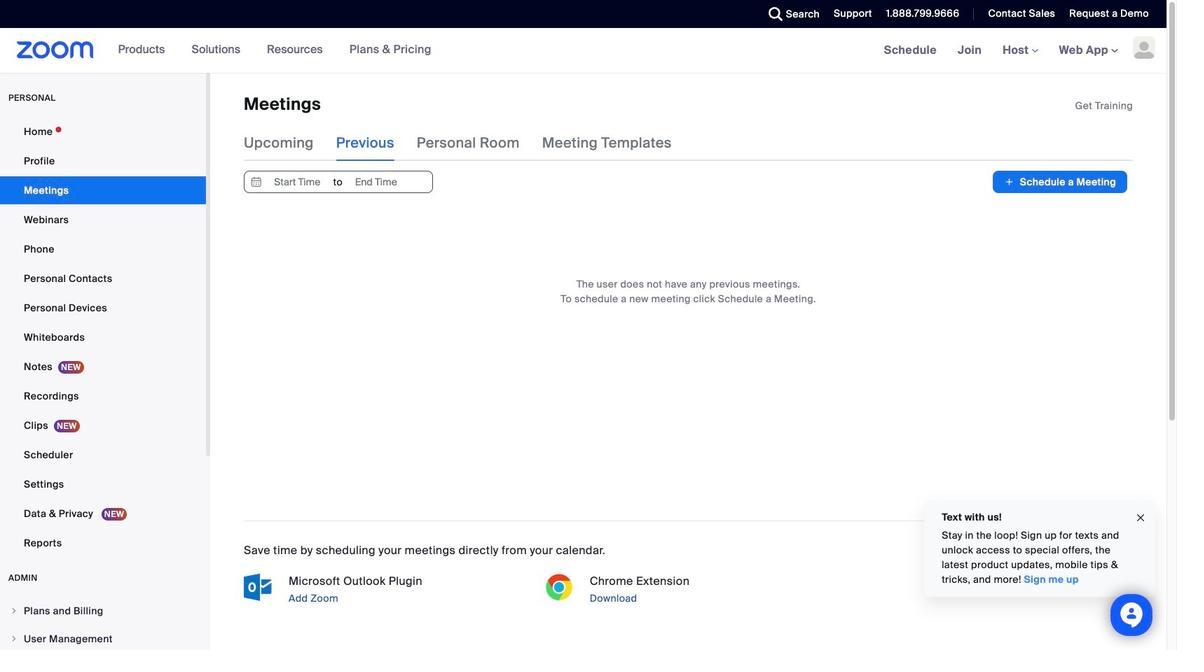 Task type: locate. For each thing, give the bounding box(es) containing it.
meetings navigation
[[874, 28, 1167, 74]]

0 vertical spatial right image
[[10, 608, 18, 616]]

0 vertical spatial menu item
[[0, 598, 206, 625]]

banner
[[0, 28, 1167, 74]]

add image
[[1004, 175, 1015, 189]]

menu item
[[0, 598, 206, 625], [0, 626, 206, 651]]

application
[[1075, 99, 1133, 113]]

right image
[[10, 608, 18, 616], [10, 636, 18, 644]]

1 vertical spatial right image
[[10, 636, 18, 644]]

2 menu item from the top
[[0, 626, 206, 651]]

date image
[[248, 172, 265, 193]]

2 right image from the top
[[10, 636, 18, 644]]

product information navigation
[[108, 28, 442, 73]]

1 vertical spatial menu item
[[0, 626, 206, 651]]

Date Range Picker End field
[[344, 172, 409, 193]]

admin menu menu
[[0, 598, 206, 651]]

1 right image from the top
[[10, 608, 18, 616]]

personal menu menu
[[0, 118, 206, 559]]

1 menu item from the top
[[0, 598, 206, 625]]



Task type: describe. For each thing, give the bounding box(es) containing it.
tabs of meeting tab list
[[244, 125, 694, 161]]

profile picture image
[[1133, 36, 1155, 59]]

right image for 1st menu item from the bottom of the admin menu menu at the bottom
[[10, 636, 18, 644]]

Date Range Picker Start field
[[265, 172, 330, 193]]

zoom logo image
[[17, 41, 94, 59]]

right image for second menu item from the bottom
[[10, 608, 18, 616]]

close image
[[1135, 511, 1146, 527]]



Task type: vqa. For each thing, say whether or not it's contained in the screenshot.
"enabled,"
no



